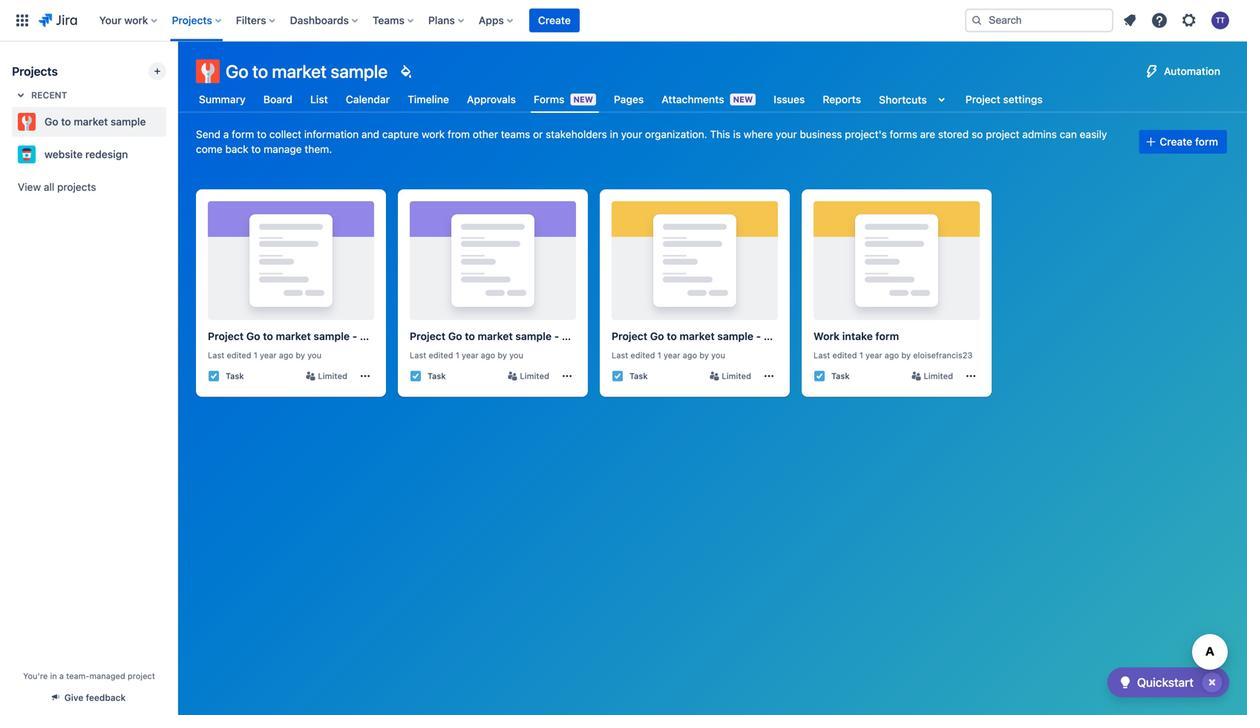 Task type: describe. For each thing, give the bounding box(es) containing it.
you're
[[23, 671, 48, 681]]

year for fourth form actions icon
[[866, 351, 883, 360]]

last for fourth form actions icon
[[814, 351, 831, 360]]

give feedback
[[64, 693, 126, 703]]

stored
[[939, 128, 969, 140]]

1 vertical spatial projects
[[12, 64, 58, 78]]

search image
[[972, 14, 983, 26]]

work inside dropdown button
[[124, 14, 148, 26]]

you're in a team-managed project
[[23, 671, 155, 681]]

quickstart
[[1138, 676, 1194, 690]]

work inside send a form to collect information and capture work from other teams or stakeholders in your organization. this is where your business project's forms are stored so project admins can easily come back to manage them.
[[422, 128, 445, 140]]

1 for second form actions icon from the right
[[658, 351, 662, 360]]

0 horizontal spatial a
[[59, 671, 64, 681]]

organization.
[[645, 128, 708, 140]]

intake
[[843, 330, 873, 342]]

by for 1st form actions icon from left
[[296, 351, 305, 360]]

reports link
[[820, 86, 865, 113]]

tab list containing forms
[[187, 86, 1055, 113]]

capture
[[382, 128, 419, 140]]

information
[[304, 128, 359, 140]]

last for second form actions icon from the right
[[612, 351, 629, 360]]

projects button
[[168, 9, 227, 32]]

project settings link
[[963, 86, 1046, 113]]

your profile and settings image
[[1212, 12, 1230, 29]]

eloisefrancis23
[[914, 351, 973, 360]]

in inside send a form to collect information and capture work from other teams or stakeholders in your organization. this is where your business project's forms are stored so project admins can easily come back to manage them.
[[610, 128, 619, 140]]

1 for 2nd form actions icon
[[456, 351, 460, 360]]

add to starred image for website redesign
[[162, 146, 180, 163]]

apps
[[479, 14, 504, 26]]

issues
[[774, 93, 805, 105]]

can
[[1060, 128, 1078, 140]]

or
[[533, 128, 543, 140]]

come
[[196, 143, 223, 155]]

2 your from the left
[[776, 128, 797, 140]]

teams
[[501, 128, 531, 140]]

project go to market sample - task form for 1st form actions icon from left
[[208, 330, 412, 342]]

stakeholders
[[546, 128, 607, 140]]

ago for fourth form actions icon
[[885, 351, 900, 360]]

calendar link
[[343, 86, 393, 113]]

last for 1st form actions icon from left
[[208, 351, 225, 360]]

manage
[[264, 143, 302, 155]]

settings
[[1004, 93, 1043, 105]]

project inside send a form to collect information and capture work from other teams or stakeholders in your organization. this is where your business project's forms are stored so project admins can easily come back to manage them.
[[986, 128, 1020, 140]]

your work button
[[95, 9, 163, 32]]

last edited 1 year ago by you for 1st form actions icon from left
[[208, 351, 322, 360]]

your
[[99, 14, 122, 26]]

calendar
[[346, 93, 390, 105]]

project settings
[[966, 93, 1043, 105]]

- for 2nd form actions icon
[[555, 330, 560, 342]]

last for 2nd form actions icon
[[410, 351, 427, 360]]

are
[[921, 128, 936, 140]]

by for second form actions icon from the right
[[700, 351, 709, 360]]

automation image
[[1144, 62, 1162, 80]]

ago for 2nd form actions icon
[[481, 351, 496, 360]]

new for forms
[[574, 95, 593, 104]]

all
[[44, 181, 54, 193]]

last edited 1 year ago by you for second form actions icon from the right
[[612, 351, 726, 360]]

go for second form actions icon from the right
[[651, 330, 665, 342]]

forms
[[534, 93, 565, 105]]

by for fourth form actions icon
[[902, 351, 911, 360]]

reports
[[823, 93, 862, 105]]

managed
[[89, 671, 125, 681]]

forms tab
[[531, 86, 599, 113]]

sample for 1st form actions icon from left
[[314, 330, 350, 342]]

quickstart button
[[1108, 668, 1230, 697]]

ago for 1st form actions icon from left
[[279, 351, 294, 360]]

limited for second form actions icon from the right
[[722, 372, 752, 381]]

website
[[45, 148, 83, 160]]

dashboards
[[290, 14, 349, 26]]

banner containing your work
[[0, 0, 1248, 42]]

feedback
[[86, 693, 126, 703]]

3 form actions image from the left
[[764, 370, 775, 382]]

give
[[64, 693, 83, 703]]

create button
[[530, 9, 580, 32]]

go to market sample link
[[12, 107, 160, 137]]

website redesign
[[45, 148, 128, 160]]

timeline link
[[405, 86, 452, 113]]

form for send a form to collect information and capture work from other teams or stakeholders in your organization. this is where your business project's forms are stored so project admins can easily come back to manage them.
[[232, 128, 254, 140]]

appswitcher icon image
[[13, 12, 31, 29]]

project for 1st form actions icon from left
[[208, 330, 244, 342]]

pages link
[[611, 86, 647, 113]]

form for work intake form
[[876, 330, 900, 342]]

give feedback button
[[44, 686, 135, 710]]

project for second form actions icon from the right
[[612, 330, 648, 342]]

check image
[[1117, 674, 1135, 692]]

them.
[[305, 143, 332, 155]]

timeline
[[408, 93, 449, 105]]

- for second form actions icon from the right
[[757, 330, 762, 342]]

last edited 1 year ago by you for 2nd form actions icon
[[410, 351, 524, 360]]

filters button
[[232, 9, 281, 32]]

projects
[[57, 181, 96, 193]]

project go to market sample - task form for second form actions icon from the right
[[612, 330, 816, 342]]

view all projects link
[[12, 174, 166, 201]]

work intake form
[[814, 330, 900, 342]]

plans
[[429, 14, 455, 26]]

filters
[[236, 14, 266, 26]]

issues link
[[771, 86, 808, 113]]

market for second form actions icon from the right
[[680, 330, 715, 342]]

- for 1st form actions icon from left
[[353, 330, 357, 342]]

view
[[18, 181, 41, 193]]

4 form actions image from the left
[[966, 370, 978, 382]]

back
[[225, 143, 249, 155]]

redesign
[[85, 148, 128, 160]]

form for 2nd form actions icon
[[588, 330, 614, 342]]

edited for fourth form actions icon
[[833, 351, 858, 360]]



Task type: vqa. For each thing, say whether or not it's contained in the screenshot.
campaign
no



Task type: locate. For each thing, give the bounding box(es) containing it.
in
[[610, 128, 619, 140], [50, 671, 57, 681]]

Search field
[[966, 9, 1114, 32]]

1 you from the left
[[308, 351, 322, 360]]

4 year from the left
[[866, 351, 883, 360]]

sample for second form actions icon from the right
[[718, 330, 754, 342]]

4 1 from the left
[[860, 351, 864, 360]]

1 - from the left
[[353, 330, 357, 342]]

edited
[[227, 351, 251, 360], [429, 351, 454, 360], [631, 351, 656, 360], [833, 351, 858, 360]]

1 edited from the left
[[227, 351, 251, 360]]

1 vertical spatial create
[[1160, 136, 1193, 148]]

0 horizontal spatial projects
[[12, 64, 58, 78]]

sample for 2nd form actions icon
[[516, 330, 552, 342]]

form up last edited 1 year ago by eloisefrancis23 at the right of the page
[[876, 330, 900, 342]]

projects up collapse recent projects image
[[12, 64, 58, 78]]

dashboards button
[[286, 9, 364, 32]]

3 1 from the left
[[658, 351, 662, 360]]

4 ago from the left
[[885, 351, 900, 360]]

1 horizontal spatial last edited 1 year ago by you
[[410, 351, 524, 360]]

go to market sample up website redesign
[[45, 116, 146, 128]]

0 vertical spatial add to starred image
[[162, 113, 180, 131]]

project right managed
[[128, 671, 155, 681]]

list
[[310, 93, 328, 105]]

1 ago from the left
[[279, 351, 294, 360]]

1 1 from the left
[[254, 351, 258, 360]]

2 ago from the left
[[481, 351, 496, 360]]

year for 2nd form actions icon
[[462, 351, 479, 360]]

1 horizontal spatial form
[[876, 330, 900, 342]]

1 horizontal spatial your
[[776, 128, 797, 140]]

forms
[[890, 128, 918, 140]]

0 horizontal spatial -
[[353, 330, 357, 342]]

create inside 'button'
[[538, 14, 571, 26]]

market for 1st form actions icon from left
[[276, 330, 311, 342]]

project go to market sample - task form
[[208, 330, 412, 342], [410, 330, 614, 342], [612, 330, 816, 342]]

0 vertical spatial create
[[538, 14, 571, 26]]

settings image
[[1181, 12, 1199, 29]]

in right the you're
[[50, 671, 57, 681]]

new up is
[[734, 95, 753, 104]]

a right send
[[223, 128, 229, 140]]

1 vertical spatial go to market sample
[[45, 116, 146, 128]]

year for second form actions icon from the right
[[664, 351, 681, 360]]

1 add to starred image from the top
[[162, 113, 180, 131]]

2 add to starred image from the top
[[162, 146, 180, 163]]

form inside send a form to collect information and capture work from other teams or stakeholders in your organization. this is where your business project's forms are stored so project admins can easily come back to manage them.
[[232, 128, 254, 140]]

where
[[744, 128, 773, 140]]

a left team-
[[59, 671, 64, 681]]

2 horizontal spatial form
[[1196, 136, 1219, 148]]

1 vertical spatial project
[[128, 671, 155, 681]]

work left from
[[422, 128, 445, 140]]

add to starred image left send
[[162, 113, 180, 131]]

0 vertical spatial project
[[986, 128, 1020, 140]]

0 horizontal spatial you
[[308, 351, 322, 360]]

your right where
[[776, 128, 797, 140]]

2 by from the left
[[498, 351, 507, 360]]

3 ago from the left
[[683, 351, 698, 360]]

1 horizontal spatial a
[[223, 128, 229, 140]]

attachments
[[662, 93, 725, 105]]

3 last edited 1 year ago by you from the left
[[612, 351, 726, 360]]

create project image
[[152, 65, 163, 77]]

new right forms
[[574, 95, 593, 104]]

jira image
[[39, 12, 77, 29], [39, 12, 77, 29]]

shortcuts button
[[877, 86, 954, 113]]

help image
[[1151, 12, 1169, 29]]

new
[[574, 95, 593, 104], [734, 95, 753, 104]]

create form
[[1160, 136, 1219, 148]]

other
[[473, 128, 498, 140]]

1 form actions image from the left
[[360, 370, 371, 382]]

send a form to collect information and capture work from other teams or stakeholders in your organization. this is where your business project's forms are stored so project admins can easily come back to manage them.
[[196, 128, 1108, 155]]

dismiss quickstart image
[[1201, 671, 1225, 695]]

3 year from the left
[[664, 351, 681, 360]]

2 form from the left
[[588, 330, 614, 342]]

work right the your
[[124, 14, 148, 26]]

your down pages link
[[621, 128, 643, 140]]

form down automation
[[1196, 136, 1219, 148]]

3 - from the left
[[757, 330, 762, 342]]

admins
[[1023, 128, 1058, 140]]

0 horizontal spatial form
[[386, 330, 412, 342]]

2 last from the left
[[410, 351, 427, 360]]

1 horizontal spatial in
[[610, 128, 619, 140]]

website redesign link
[[12, 140, 160, 169]]

0 horizontal spatial in
[[50, 671, 57, 681]]

create inside button
[[1160, 136, 1193, 148]]

2 horizontal spatial form
[[790, 330, 816, 342]]

1 horizontal spatial go to market sample
[[226, 61, 388, 82]]

a
[[223, 128, 229, 140], [59, 671, 64, 681]]

form inside button
[[1196, 136, 1219, 148]]

3 edited from the left
[[631, 351, 656, 360]]

pages
[[614, 93, 644, 105]]

create form button
[[1140, 130, 1228, 154]]

projects
[[172, 14, 212, 26], [12, 64, 58, 78]]

work
[[814, 330, 840, 342]]

add to starred image left come
[[162, 146, 180, 163]]

edited for 2nd form actions icon
[[429, 351, 454, 360]]

in right stakeholders
[[610, 128, 619, 140]]

0 horizontal spatial go to market sample
[[45, 116, 146, 128]]

projects up sidebar navigation icon
[[172, 14, 212, 26]]

limited for fourth form actions icon
[[924, 372, 954, 381]]

form for second form actions icon from the right
[[790, 330, 816, 342]]

limited for 1st form actions icon from left
[[318, 372, 348, 381]]

go for 2nd form actions icon
[[448, 330, 462, 342]]

set project background image
[[397, 62, 415, 80]]

this
[[710, 128, 731, 140]]

project for 2nd form actions icon
[[410, 330, 446, 342]]

edited for 1st form actions icon from left
[[227, 351, 251, 360]]

4 by from the left
[[902, 351, 911, 360]]

sidebar navigation image
[[162, 59, 195, 89]]

4 last from the left
[[814, 351, 831, 360]]

form actions image
[[360, 370, 371, 382], [562, 370, 573, 382], [764, 370, 775, 382], [966, 370, 978, 382]]

summary link
[[196, 86, 249, 113]]

from
[[448, 128, 470, 140]]

shortcuts
[[880, 93, 928, 106]]

create down automation button
[[1160, 136, 1193, 148]]

automation button
[[1138, 59, 1230, 83]]

business
[[800, 128, 843, 140]]

3 last from the left
[[612, 351, 629, 360]]

primary element
[[9, 0, 954, 41]]

form up back
[[232, 128, 254, 140]]

you for 1st form actions icon from left
[[308, 351, 322, 360]]

a inside send a form to collect information and capture work from other teams or stakeholders in your organization. this is where your business project's forms are stored so project admins can easily come back to manage them.
[[223, 128, 229, 140]]

project go to market sample - task form for 2nd form actions icon
[[410, 330, 614, 342]]

3 project go to market sample - task form from the left
[[612, 330, 816, 342]]

team-
[[66, 671, 89, 681]]

2 limited from the left
[[520, 372, 550, 381]]

2 you from the left
[[510, 351, 524, 360]]

1 your from the left
[[621, 128, 643, 140]]

1 horizontal spatial create
[[1160, 136, 1193, 148]]

market
[[272, 61, 327, 82], [74, 116, 108, 128], [276, 330, 311, 342], [478, 330, 513, 342], [680, 330, 715, 342]]

project right so
[[986, 128, 1020, 140]]

summary
[[199, 93, 246, 105]]

0 horizontal spatial work
[[124, 14, 148, 26]]

go
[[226, 61, 249, 82], [45, 116, 58, 128], [246, 330, 260, 342], [448, 330, 462, 342], [651, 330, 665, 342]]

3 you from the left
[[712, 351, 726, 360]]

create for create
[[538, 14, 571, 26]]

edited for second form actions icon from the right
[[631, 351, 656, 360]]

2 form actions image from the left
[[562, 370, 573, 382]]

2 project go to market sample - task form from the left
[[410, 330, 614, 342]]

you
[[308, 351, 322, 360], [510, 351, 524, 360], [712, 351, 726, 360]]

0 horizontal spatial your
[[621, 128, 643, 140]]

add to starred image for go to market sample
[[162, 113, 180, 131]]

plans button
[[424, 9, 470, 32]]

3 form from the left
[[790, 330, 816, 342]]

1 horizontal spatial you
[[510, 351, 524, 360]]

tab list
[[187, 86, 1055, 113]]

task
[[360, 330, 383, 342], [562, 330, 585, 342], [764, 330, 787, 342], [226, 371, 244, 381], [428, 371, 446, 381], [630, 371, 648, 381], [832, 371, 850, 381]]

teams button
[[368, 9, 420, 32]]

create
[[538, 14, 571, 26], [1160, 136, 1193, 148]]

1 vertical spatial a
[[59, 671, 64, 681]]

year
[[260, 351, 277, 360], [462, 351, 479, 360], [664, 351, 681, 360], [866, 351, 883, 360]]

by
[[296, 351, 305, 360], [498, 351, 507, 360], [700, 351, 709, 360], [902, 351, 911, 360]]

1 horizontal spatial -
[[555, 330, 560, 342]]

notifications image
[[1122, 12, 1139, 29]]

apps button
[[474, 9, 519, 32]]

and
[[362, 128, 380, 140]]

1 last edited 1 year ago by you from the left
[[208, 351, 322, 360]]

project's
[[845, 128, 887, 140]]

1 horizontal spatial new
[[734, 95, 753, 104]]

go to market sample
[[226, 61, 388, 82], [45, 116, 146, 128]]

1 limited from the left
[[318, 372, 348, 381]]

2 new from the left
[[734, 95, 753, 104]]

0 horizontal spatial create
[[538, 14, 571, 26]]

approvals
[[467, 93, 516, 105]]

new inside forms "tab"
[[574, 95, 593, 104]]

0 vertical spatial go to market sample
[[226, 61, 388, 82]]

year for 1st form actions icon from left
[[260, 351, 277, 360]]

go to market sample up list
[[226, 61, 388, 82]]

go for 1st form actions icon from left
[[246, 330, 260, 342]]

form for 1st form actions icon from left
[[386, 330, 412, 342]]

1 project go to market sample - task form from the left
[[208, 330, 412, 342]]

board link
[[261, 86, 296, 113]]

1 for fourth form actions icon
[[860, 351, 864, 360]]

by for 2nd form actions icon
[[498, 351, 507, 360]]

collapse recent projects image
[[12, 86, 30, 104]]

0 vertical spatial work
[[124, 14, 148, 26]]

0 vertical spatial in
[[610, 128, 619, 140]]

2 horizontal spatial you
[[712, 351, 726, 360]]

2 1 from the left
[[456, 351, 460, 360]]

1 horizontal spatial form
[[588, 330, 614, 342]]

create right 'apps' dropdown button
[[538, 14, 571, 26]]

0 horizontal spatial last edited 1 year ago by you
[[208, 351, 322, 360]]

market for 2nd form actions icon
[[478, 330, 513, 342]]

1 vertical spatial add to starred image
[[162, 146, 180, 163]]

2 last edited 1 year ago by you from the left
[[410, 351, 524, 360]]

1 last from the left
[[208, 351, 225, 360]]

2 year from the left
[[462, 351, 479, 360]]

teams
[[373, 14, 405, 26]]

0 vertical spatial a
[[223, 128, 229, 140]]

1 horizontal spatial project
[[986, 128, 1020, 140]]

4 edited from the left
[[833, 351, 858, 360]]

projects inside dropdown button
[[172, 14, 212, 26]]

your work
[[99, 14, 148, 26]]

3 by from the left
[[700, 351, 709, 360]]

new for attachments
[[734, 95, 753, 104]]

send
[[196, 128, 221, 140]]

2 horizontal spatial -
[[757, 330, 762, 342]]

recent
[[31, 90, 67, 100]]

1 for 1st form actions icon from left
[[254, 351, 258, 360]]

2 - from the left
[[555, 330, 560, 342]]

ago for second form actions icon from the right
[[683, 351, 698, 360]]

add to starred image
[[162, 113, 180, 131], [162, 146, 180, 163]]

limited
[[318, 372, 348, 381], [520, 372, 550, 381], [722, 372, 752, 381], [924, 372, 954, 381]]

view all projects
[[18, 181, 96, 193]]

1 horizontal spatial projects
[[172, 14, 212, 26]]

1 vertical spatial in
[[50, 671, 57, 681]]

2 horizontal spatial last edited 1 year ago by you
[[612, 351, 726, 360]]

create for create form
[[1160, 136, 1193, 148]]

0 horizontal spatial new
[[574, 95, 593, 104]]

1 vertical spatial work
[[422, 128, 445, 140]]

1 horizontal spatial work
[[422, 128, 445, 140]]

1 year from the left
[[260, 351, 277, 360]]

1 form from the left
[[386, 330, 412, 342]]

work
[[124, 14, 148, 26], [422, 128, 445, 140]]

last edited 1 year ago by you
[[208, 351, 322, 360], [410, 351, 524, 360], [612, 351, 726, 360]]

board
[[264, 93, 293, 105]]

so
[[972, 128, 984, 140]]

0 horizontal spatial project
[[128, 671, 155, 681]]

project inside 'tab list'
[[966, 93, 1001, 105]]

is
[[734, 128, 741, 140]]

you for 2nd form actions icon
[[510, 351, 524, 360]]

1
[[254, 351, 258, 360], [456, 351, 460, 360], [658, 351, 662, 360], [860, 351, 864, 360]]

last edited 1 year ago by eloisefrancis23
[[814, 351, 973, 360]]

3 limited from the left
[[722, 372, 752, 381]]

sample
[[331, 61, 388, 82], [111, 116, 146, 128], [314, 330, 350, 342], [516, 330, 552, 342], [718, 330, 754, 342]]

0 horizontal spatial form
[[232, 128, 254, 140]]

banner
[[0, 0, 1248, 42]]

0 vertical spatial projects
[[172, 14, 212, 26]]

approvals link
[[464, 86, 519, 113]]

2 edited from the left
[[429, 351, 454, 360]]

you for second form actions icon from the right
[[712, 351, 726, 360]]

list link
[[307, 86, 331, 113]]

automation
[[1165, 65, 1221, 77]]

collect
[[270, 128, 302, 140]]

easily
[[1080, 128, 1108, 140]]

limited for 2nd form actions icon
[[520, 372, 550, 381]]

1 new from the left
[[574, 95, 593, 104]]

1 by from the left
[[296, 351, 305, 360]]

project
[[966, 93, 1001, 105], [208, 330, 244, 342], [410, 330, 446, 342], [612, 330, 648, 342]]

4 limited from the left
[[924, 372, 954, 381]]



